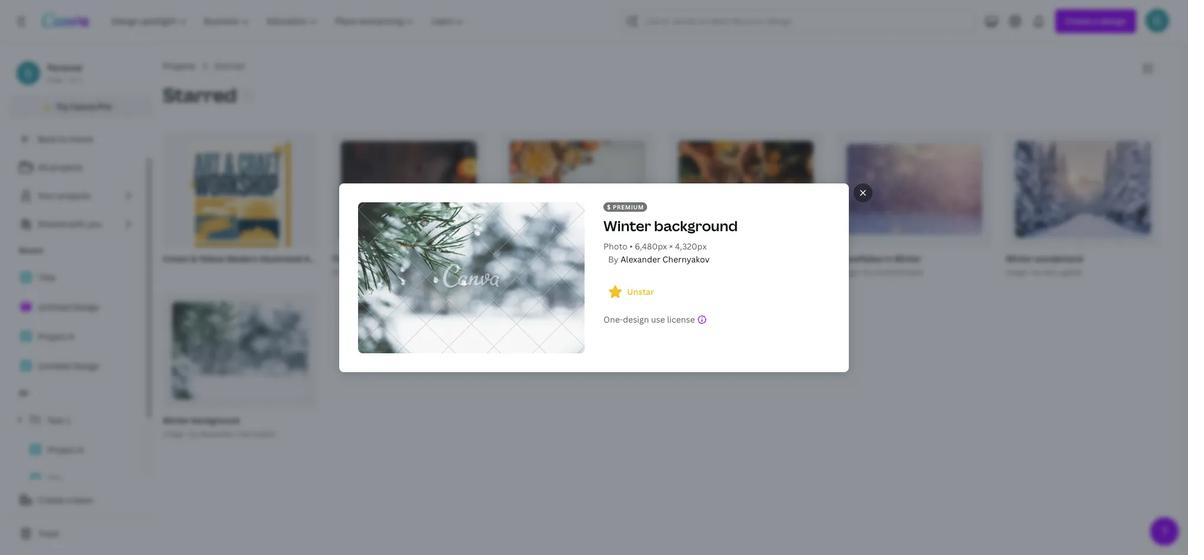 Task type: locate. For each thing, give the bounding box(es) containing it.
0 horizontal spatial chernyakov
[[236, 429, 276, 439]]

•
[[64, 75, 67, 85], [630, 240, 633, 252], [354, 267, 356, 278], [860, 267, 862, 278], [522, 267, 525, 278], [1028, 267, 1031, 278], [185, 429, 188, 439]]

0 vertical spatial design
[[72, 301, 99, 313]]

1 vertical spatial projects
[[58, 190, 91, 201]]

winter
[[604, 216, 651, 235], [894, 253, 921, 265], [1006, 253, 1033, 265], [163, 415, 190, 426]]

0 vertical spatial project a
[[38, 331, 74, 342]]

0 vertical spatial title
[[38, 272, 55, 283]]

image inside thanksgiving image • by demarco-media
[[331, 267, 352, 278]]

3 thanksgiving from the left
[[500, 253, 552, 265]]

apple
[[609, 253, 631, 265]]

1 vertical spatial untitled design link
[[9, 354, 145, 379]]

thanksgiving up demarco-
[[331, 253, 384, 265]]

alexander
[[621, 253, 661, 265], [200, 429, 234, 439]]

title up create
[[47, 474, 65, 485]]

1 vertical spatial project a link
[[9, 438, 145, 463]]

0 vertical spatial all
[[38, 162, 48, 173]]

title link down recent
[[9, 266, 145, 290]]

1 thanksgiving from the left
[[331, 253, 384, 265]]

1 horizontal spatial all
[[38, 162, 48, 173]]

0 vertical spatial title link
[[9, 266, 145, 290]]

chernyakov
[[663, 253, 710, 265], [236, 429, 276, 439]]

top level navigation element
[[104, 9, 474, 33]]

1 list from the top
[[9, 156, 145, 236]]

one-design use license
[[604, 314, 695, 325]]

0 horizontal spatial background
[[192, 415, 239, 426]]

starred right the projects
[[214, 60, 244, 71]]

cream & yellow modern illustrated art & craft workshop flyer
[[163, 253, 411, 265]]

title link up the team
[[9, 467, 145, 492]]

title link
[[9, 266, 145, 290], [9, 467, 145, 492]]

in
[[885, 253, 892, 265]]

• inside thanksgiving image • by demarco-media
[[354, 267, 356, 278]]

1 project a link from the top
[[9, 325, 145, 349]]

0 vertical spatial projects
[[50, 162, 83, 173]]

image
[[331, 267, 352, 278], [837, 267, 858, 278], [500, 267, 521, 278], [1006, 267, 1027, 278], [163, 429, 183, 439]]

image inside snowflakes in winter image • by kristamonique
[[837, 267, 858, 278]]

1 vertical spatial title
[[47, 474, 65, 485]]

untitled
[[38, 301, 70, 313], [38, 361, 70, 372]]

1 vertical spatial title link
[[9, 467, 145, 492]]

thanksgiving down '4,320px'
[[669, 253, 721, 265]]

mizina
[[537, 267, 559, 278]]

1 vertical spatial project
[[47, 444, 76, 455]]

thanksgiving up mizina in the left top of the page
[[500, 253, 552, 265]]

background
[[654, 216, 738, 235], [192, 415, 239, 426]]

thanksgiving inside thanksgiving pumpkin and apple various pies image • by mizina
[[500, 253, 552, 265]]

0 vertical spatial project
[[38, 331, 66, 342]]

0 vertical spatial background
[[654, 216, 738, 235]]

None search field
[[622, 9, 976, 33]]

projects down 'back to home'
[[50, 162, 83, 173]]

1 vertical spatial 1
[[66, 415, 70, 426]]

untitled design link
[[9, 295, 145, 320], [9, 354, 145, 379]]

all
[[38, 162, 48, 173], [19, 388, 28, 398]]

1 right test on the bottom of page
[[66, 415, 70, 426]]

2 vertical spatial list
[[9, 408, 145, 551]]

0 vertical spatial alexander
[[621, 253, 661, 265]]

a for first project a link from the bottom
[[78, 444, 83, 455]]

your
[[38, 190, 56, 201]]

0 horizontal spatial thanksgiving
[[331, 253, 384, 265]]

background inside $ premium winter background photo • 6,480px × 4,320px by alexander chernyakov
[[654, 216, 738, 235]]

project
[[38, 331, 66, 342], [47, 444, 76, 455]]

a
[[68, 331, 74, 342], [78, 444, 83, 455]]

1 vertical spatial alexander
[[200, 429, 234, 439]]

0 vertical spatial project a link
[[9, 325, 145, 349]]

starred
[[214, 60, 244, 71], [163, 82, 237, 107]]

license
[[667, 314, 695, 325]]

create a team button
[[9, 489, 153, 512]]

winter background image • by alexander chernyakov
[[163, 415, 276, 439]]

1 horizontal spatial alexander
[[621, 253, 661, 265]]

trash link
[[9, 522, 153, 546]]

3 list from the top
[[9, 408, 145, 551]]

projects link
[[163, 60, 196, 73]]

test
[[47, 415, 64, 426]]

1 vertical spatial background
[[192, 415, 239, 426]]

alex_ugalek
[[1043, 267, 1081, 278]]

1 horizontal spatial chernyakov
[[663, 253, 710, 265]]

title
[[38, 272, 55, 283], [47, 474, 65, 485]]

1 vertical spatial chernyakov
[[236, 429, 276, 439]]

design
[[72, 301, 99, 313], [72, 361, 99, 372]]

1 vertical spatial untitled design
[[38, 361, 99, 372]]

• inside winter background image • by alexander chernyakov
[[185, 429, 188, 439]]

0 vertical spatial list
[[9, 156, 145, 236]]

to
[[59, 133, 67, 145]]

0 horizontal spatial a
[[68, 331, 74, 342]]

list
[[9, 156, 145, 236], [9, 266, 145, 379], [9, 408, 145, 551]]

&
[[191, 253, 197, 265], [319, 253, 324, 265]]

project a
[[38, 331, 74, 342], [47, 444, 83, 455]]

2 & from the left
[[319, 253, 324, 265]]

thanksgiving
[[331, 253, 384, 265], [669, 253, 721, 265], [500, 253, 552, 265]]

• inside snowflakes in winter image • by kristamonique
[[860, 267, 862, 278]]

thanksgiving pumpkin and apple various pies image • by mizina
[[500, 253, 681, 278]]

• inside thanksgiving pumpkin and apple various pies image • by mizina
[[522, 267, 525, 278]]

try canva pro button
[[9, 96, 153, 118]]

snowflakes in winter image • by kristamonique
[[837, 253, 923, 278]]

flyer
[[391, 253, 411, 265]]

thanksgiving inside button
[[669, 253, 721, 265]]

craft
[[326, 253, 347, 265]]

1 vertical spatial project a
[[47, 444, 83, 455]]

1
[[78, 75, 82, 85], [66, 415, 70, 426]]

• inside $ premium winter background photo • 6,480px × 4,320px by alexander chernyakov
[[630, 240, 633, 252]]

all projects
[[38, 162, 83, 173]]

winter inside winter background image • by alexander chernyakov
[[163, 415, 190, 426]]

& right art
[[319, 253, 324, 265]]

art
[[304, 253, 317, 265]]

1 vertical spatial untitled
[[38, 361, 70, 372]]

starred down projects link
[[163, 82, 237, 107]]

2 thanksgiving from the left
[[669, 253, 721, 265]]

0 horizontal spatial alexander
[[200, 429, 234, 439]]

1 horizontal spatial thanksgiving
[[500, 253, 552, 265]]

4,320px
[[675, 240, 707, 252]]

2 title link from the top
[[9, 467, 145, 492]]

1 horizontal spatial background
[[654, 216, 738, 235]]

0 vertical spatial 1
[[78, 75, 82, 85]]

0 horizontal spatial all
[[19, 388, 28, 398]]

1 vertical spatial list
[[9, 266, 145, 379]]

1 vertical spatial starred
[[163, 82, 237, 107]]

projects for all projects
[[50, 162, 83, 173]]

workshop
[[349, 253, 389, 265]]

title down recent
[[38, 272, 55, 283]]

2 list from the top
[[9, 266, 145, 379]]

untitled design
[[38, 301, 99, 313], [38, 361, 99, 372]]

projects
[[50, 162, 83, 173], [58, 190, 91, 201]]

0 vertical spatial untitled design link
[[9, 295, 145, 320]]

& left "yellow" at left top
[[191, 253, 197, 265]]

0 horizontal spatial &
[[191, 253, 197, 265]]

1 vertical spatial all
[[19, 388, 28, 398]]

list containing test 1
[[9, 408, 145, 551]]

1 horizontal spatial &
[[319, 253, 324, 265]]

0 vertical spatial chernyakov
[[663, 253, 710, 265]]

dinner
[[723, 253, 750, 265]]

pies
[[665, 253, 681, 265]]

projects right "your" at the left top of the page
[[58, 190, 91, 201]]

photo
[[604, 240, 628, 252]]

2 horizontal spatial thanksgiving
[[669, 253, 721, 265]]

2 project a link from the top
[[9, 438, 145, 463]]

1 inside list
[[66, 415, 70, 426]]

6,480px
[[635, 240, 667, 252]]

1 horizontal spatial a
[[78, 444, 83, 455]]

thanksgiving inside thanksgiving image • by demarco-media
[[331, 253, 384, 265]]

all for all
[[19, 388, 28, 398]]

1 untitled from the top
[[38, 301, 70, 313]]

0 vertical spatial untitled
[[38, 301, 70, 313]]

by inside snowflakes in winter image • by kristamonique
[[864, 267, 873, 278]]

and
[[592, 253, 607, 265]]

1 down personal
[[78, 75, 82, 85]]

0 vertical spatial untitled design
[[38, 301, 99, 313]]

team
[[73, 494, 93, 506]]

0 vertical spatial a
[[68, 331, 74, 342]]

all projects link
[[9, 156, 145, 179]]

free •
[[47, 75, 67, 85]]

wonderland
[[1035, 253, 1083, 265]]

a
[[66, 494, 71, 506]]

0 horizontal spatial 1
[[66, 415, 70, 426]]

test 1 link
[[9, 408, 145, 433]]

1 vertical spatial design
[[72, 361, 99, 372]]

snowflakes
[[837, 253, 883, 265]]

alexander inside winter background image • by alexander chernyakov
[[200, 429, 234, 439]]

1 vertical spatial a
[[78, 444, 83, 455]]

illustrated
[[260, 253, 302, 265]]



Task type: vqa. For each thing, say whether or not it's contained in the screenshot.
Martina
no



Task type: describe. For each thing, give the bounding box(es) containing it.
cream & yellow modern illustrated art & craft workshop flyer button
[[160, 132, 411, 290]]

image inside winter wonderland image • by alex_ugalek
[[1006, 267, 1027, 278]]

back to home
[[38, 133, 93, 145]]

by inside winter background image • by alexander chernyakov
[[190, 429, 198, 439]]

$
[[607, 203, 611, 211]]

trash
[[38, 528, 59, 539]]

list containing all projects
[[9, 156, 145, 236]]

test 1
[[47, 415, 70, 426]]

free
[[47, 75, 62, 85]]

background inside winter background image • by alexander chernyakov
[[192, 415, 239, 426]]

shared
[[38, 218, 66, 230]]

projects
[[163, 60, 196, 71]]

thanksgiving image • by demarco-media
[[331, 253, 422, 278]]

1 horizontal spatial 1
[[78, 75, 82, 85]]

design
[[623, 314, 649, 325]]

image inside winter background image • by alexander chernyakov
[[163, 429, 183, 439]]

various
[[633, 253, 663, 265]]

media
[[401, 267, 422, 278]]

modern
[[227, 253, 258, 265]]

by inside winter wonderland image • by alex_ugalek
[[1033, 267, 1041, 278]]

2 untitled design from the top
[[38, 361, 99, 372]]

premium
[[613, 203, 644, 211]]

create
[[38, 494, 64, 506]]

one-
[[604, 314, 623, 325]]

use
[[651, 314, 665, 325]]

wine
[[752, 253, 772, 265]]

shared with you link
[[9, 212, 145, 236]]

1 title link from the top
[[9, 266, 145, 290]]

2 design from the top
[[72, 361, 99, 372]]

recent
[[19, 245, 43, 255]]

winter inside $ premium winter background photo • 6,480px × 4,320px by alexander chernyakov
[[604, 216, 651, 235]]

2 untitled design link from the top
[[9, 354, 145, 379]]

home
[[69, 133, 93, 145]]

$ premium winter background photo • 6,480px × 4,320px by alexander chernyakov
[[604, 203, 738, 265]]

project for first project a link from the bottom
[[47, 444, 76, 455]]

try
[[56, 101, 69, 112]]

unstar
[[627, 286, 654, 297]]

• inside winter wonderland image • by alex_ugalek
[[1028, 267, 1031, 278]]

1 design from the top
[[72, 301, 99, 313]]

all for all projects
[[38, 162, 48, 173]]

create a team
[[38, 494, 93, 506]]

pro
[[98, 101, 111, 112]]

chernyakov inside winter background image • by alexander chernyakov
[[236, 429, 276, 439]]

try canva pro
[[56, 101, 111, 112]]

your projects
[[38, 190, 91, 201]]

1 untitled design link from the top
[[9, 295, 145, 320]]

back to home link
[[9, 127, 153, 151]]

unstar button
[[604, 280, 664, 304]]

winter wonderland image • by alex_ugalek
[[1006, 253, 1083, 278]]

thanksgiving for thanksgiving pumpkin and apple various pies
[[500, 253, 552, 265]]

image inside thanksgiving pumpkin and apple various pies image • by mizina
[[500, 267, 521, 278]]

by inside thanksgiving pumpkin and apple various pies image • by mizina
[[527, 267, 535, 278]]

thanksgiving for thanksgiving
[[331, 253, 384, 265]]

canva
[[71, 101, 96, 112]]

cream
[[163, 253, 189, 265]]

project for first project a link
[[38, 331, 66, 342]]

winter inside snowflakes in winter image • by kristamonique
[[894, 253, 921, 265]]

shared with you
[[38, 218, 102, 230]]

yellow
[[199, 253, 225, 265]]

winter inside winter wonderland image • by alex_ugalek
[[1006, 253, 1033, 265]]

list containing title
[[9, 266, 145, 379]]

thanksgiving dinner wine button
[[666, 132, 823, 279]]

you
[[87, 218, 102, 230]]

chernyakov inside $ premium winter background photo • 6,480px × 4,320px by alexander chernyakov
[[663, 253, 710, 265]]

by inside thanksgiving image • by demarco-media
[[358, 267, 367, 278]]

personal
[[47, 62, 82, 73]]

0 vertical spatial starred
[[214, 60, 244, 71]]

pumpkin
[[554, 253, 590, 265]]

alexander inside $ premium winter background photo • 6,480px × 4,320px by alexander chernyakov
[[621, 253, 661, 265]]

projects for your projects
[[58, 190, 91, 201]]

1 untitled design from the top
[[38, 301, 99, 313]]

with
[[68, 218, 85, 230]]

thanksgiving dinner wine
[[669, 253, 772, 265]]

2 untitled from the top
[[38, 361, 70, 372]]

a for first project a link
[[68, 331, 74, 342]]

your projects link
[[9, 184, 145, 208]]

demarco-
[[368, 267, 401, 278]]

by
[[608, 253, 619, 265]]

kristamonique
[[874, 267, 923, 278]]

×
[[669, 240, 673, 252]]

1 & from the left
[[191, 253, 197, 265]]

back
[[38, 133, 57, 145]]



